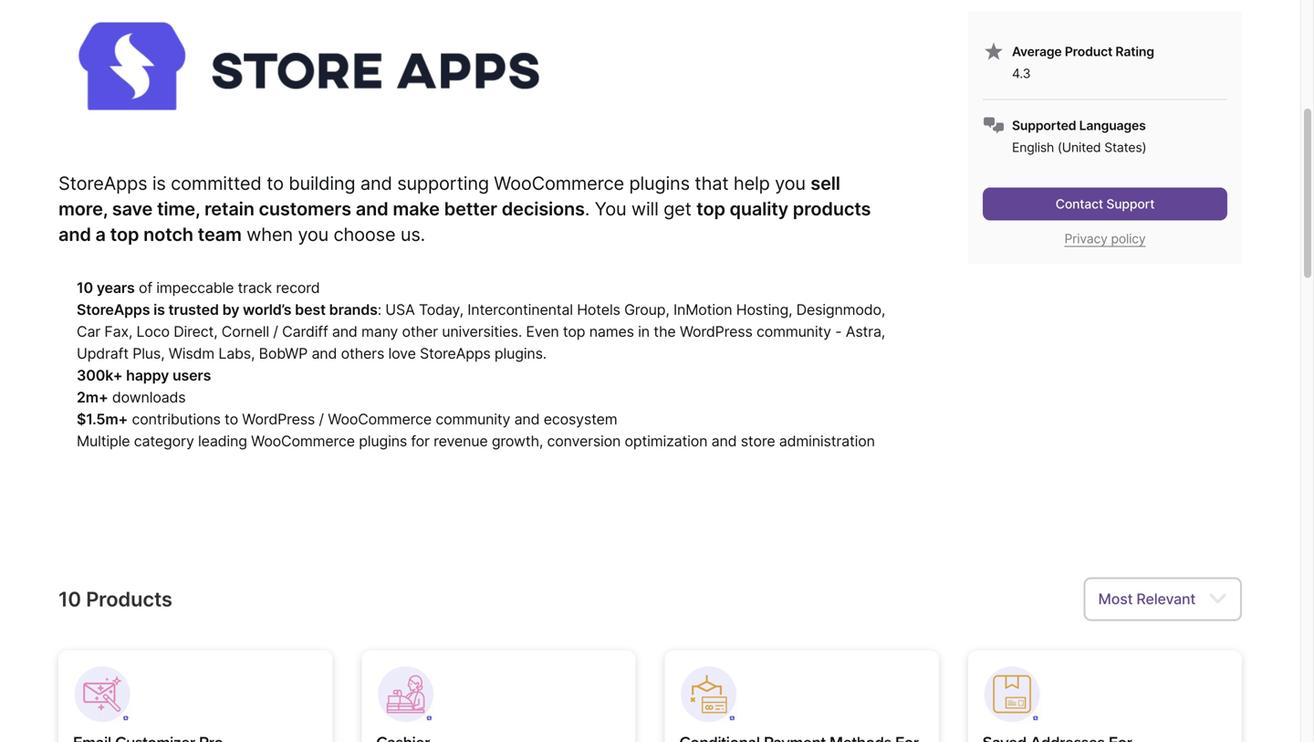Task type: locate. For each thing, give the bounding box(es) containing it.
0 horizontal spatial to
[[225, 410, 238, 428]]

you left "sell"
[[775, 172, 806, 194]]

10 left the products
[[58, 587, 81, 612]]

contact support
[[1056, 196, 1155, 212]]

1 vertical spatial woocommerce
[[328, 410, 432, 428]]

woocommerce up decisions
[[494, 172, 624, 194]]

record
[[276, 279, 320, 297]]

storeapps for storeapps is committed to building and supporting woocommerce plugins that help you
[[58, 172, 147, 194]]

ecosystem
[[544, 410, 618, 428]]

1 vertical spatial community
[[436, 410, 511, 428]]

privacy policy link
[[983, 228, 1228, 250]]

impeccable
[[156, 279, 234, 297]]

average product rating 4.3
[[1012, 44, 1155, 81]]

help
[[734, 172, 770, 194]]

that
[[695, 172, 729, 194]]

most relevant
[[1099, 590, 1196, 608]]

plugins.
[[495, 344, 547, 362]]

group,
[[624, 301, 670, 318]]

1 horizontal spatial top
[[563, 323, 585, 340]]

wordpress inside : usa today, intercontinental hotels group, inmotion hosting, designmodo, car fax, loco direct, cornell / cardiff and many other universities. even top names in the wordpress community - astra, updraft plus, wisdm labs, bobwp and others love storeapps plugins.
[[680, 323, 753, 340]]

1 vertical spatial is
[[153, 301, 165, 318]]

/ down cardiff
[[319, 410, 324, 428]]

1 vertical spatial top
[[110, 223, 139, 246]]

woocommerce up for
[[328, 410, 432, 428]]

track
[[238, 279, 272, 297]]

trusted
[[168, 301, 219, 318]]

community up revenue
[[436, 410, 511, 428]]

other
[[402, 323, 438, 340]]

/ up bobwp
[[273, 323, 278, 340]]

1 horizontal spatial community
[[757, 323, 831, 340]]

product
[[1065, 44, 1113, 59]]

angle down image
[[1209, 588, 1228, 610]]

top right a
[[110, 223, 139, 246]]

1 horizontal spatial you
[[775, 172, 806, 194]]

languages
[[1080, 118, 1146, 133]]

0 horizontal spatial /
[[273, 323, 278, 340]]

when you choose us.
[[242, 223, 425, 246]]

10 for 10 years of impeccable track record
[[77, 279, 93, 297]]

storeapps for storeapps is trusted by world's best brands
[[77, 301, 150, 318]]

storeapps down years
[[77, 301, 150, 318]]

english
[[1012, 140, 1054, 155]]

0 vertical spatial 10
[[77, 279, 93, 297]]

more,
[[58, 198, 108, 220]]

0 horizontal spatial plugins
[[359, 432, 407, 450]]

sell
[[811, 172, 841, 194]]

1 horizontal spatial wordpress
[[680, 323, 753, 340]]

10 left years
[[77, 279, 93, 297]]

plus,
[[133, 344, 165, 362]]

time,
[[157, 198, 200, 220]]

0 vertical spatial storeapps
[[58, 172, 147, 194]]

0 vertical spatial /
[[273, 323, 278, 340]]

to up leading
[[225, 410, 238, 428]]

0 horizontal spatial you
[[298, 223, 329, 246]]

you
[[775, 172, 806, 194], [298, 223, 329, 246]]

0 horizontal spatial community
[[436, 410, 511, 428]]

administration
[[779, 432, 875, 450]]

to
[[267, 172, 284, 194], [225, 410, 238, 428]]

(united
[[1058, 140, 1101, 155]]

-
[[835, 323, 842, 340]]

storeapps
[[58, 172, 147, 194], [77, 301, 150, 318], [420, 344, 491, 362]]

decisions
[[502, 198, 585, 220]]

storeapps up more,
[[58, 172, 147, 194]]

1 horizontal spatial plugins
[[629, 172, 690, 194]]

to up customers
[[267, 172, 284, 194]]

10 for 10 products
[[58, 587, 81, 612]]

of
[[139, 279, 152, 297]]

by
[[222, 301, 239, 318]]

1 horizontal spatial /
[[319, 410, 324, 428]]

wordpress inside 300k+ happy users 2m+ downloads $1.5m+ contributions to wordpress / woocommerce community and ecosystem multiple category leading woocommerce plugins for revenue growth, conversion optimization and store administration
[[242, 410, 315, 428]]

1 vertical spatial plugins
[[359, 432, 407, 450]]

community
[[757, 323, 831, 340], [436, 410, 511, 428]]

customers
[[259, 198, 351, 220]]

wordpress down inmotion in the right of the page
[[680, 323, 753, 340]]

wordpress
[[680, 323, 753, 340], [242, 410, 315, 428]]

community inside 300k+ happy users 2m+ downloads $1.5m+ contributions to wordpress / woocommerce community and ecosystem multiple category leading woocommerce plugins for revenue growth, conversion optimization and store administration
[[436, 410, 511, 428]]

leading
[[198, 432, 247, 450]]

plugins
[[629, 172, 690, 194], [359, 432, 407, 450]]

top
[[697, 198, 725, 220], [110, 223, 139, 246], [563, 323, 585, 340]]

wordpress up leading
[[242, 410, 315, 428]]

and inside sell more, save time, retain customers and make better decisions
[[356, 198, 388, 220]]

storeapps is committed to building and supporting woocommerce plugins that help you
[[58, 172, 811, 194]]

when
[[247, 223, 293, 246]]

astra,
[[846, 323, 886, 340]]

is up loco
[[153, 301, 165, 318]]

today,
[[419, 301, 464, 318]]

hotels
[[577, 301, 621, 318]]

0 vertical spatial plugins
[[629, 172, 690, 194]]

0 vertical spatial is
[[152, 172, 166, 194]]

choose
[[334, 223, 396, 246]]

quality
[[730, 198, 789, 220]]

1 vertical spatial storeapps
[[77, 301, 150, 318]]

plugins up will
[[629, 172, 690, 194]]

. you will get
[[585, 198, 697, 220]]

you down customers
[[298, 223, 329, 246]]

0 vertical spatial top
[[697, 198, 725, 220]]

plugins left for
[[359, 432, 407, 450]]

0 vertical spatial wordpress
[[680, 323, 753, 340]]

notch
[[143, 223, 193, 246]]

supported
[[1012, 118, 1077, 133]]

10 products
[[58, 587, 172, 612]]

0 vertical spatial community
[[757, 323, 831, 340]]

10 years of impeccable track record
[[77, 279, 320, 297]]

community down hosting,
[[757, 323, 831, 340]]

1 vertical spatial to
[[225, 410, 238, 428]]

growth,
[[492, 432, 543, 450]]

2 vertical spatial woocommerce
[[251, 432, 355, 450]]

top down that
[[697, 198, 725, 220]]

is up time,
[[152, 172, 166, 194]]

supported languages english (united states)
[[1012, 118, 1147, 155]]

for
[[411, 432, 430, 450]]

1 horizontal spatial to
[[267, 172, 284, 194]]

supporting
[[397, 172, 489, 194]]

woocommerce right leading
[[251, 432, 355, 450]]

storeapps down the universities. on the top left of the page
[[420, 344, 491, 362]]

fax,
[[104, 323, 133, 340]]

sell more, save time, retain customers and make better decisions
[[58, 172, 841, 220]]

top quality products and a top notch team
[[58, 198, 871, 246]]

0 horizontal spatial wordpress
[[242, 410, 315, 428]]

top right even
[[563, 323, 585, 340]]

1 vertical spatial /
[[319, 410, 324, 428]]

1 vertical spatial wordpress
[[242, 410, 315, 428]]

1 vertical spatial 10
[[58, 587, 81, 612]]

storeapps inside : usa today, intercontinental hotels group, inmotion hosting, designmodo, car fax, loco direct, cornell / cardiff and many other universities. even top names in the wordpress community - astra, updraft plus, wisdm labs, bobwp and others love storeapps plugins.
[[420, 344, 491, 362]]

brands
[[329, 301, 378, 318]]

2 vertical spatial storeapps
[[420, 344, 491, 362]]

0 vertical spatial you
[[775, 172, 806, 194]]

2 vertical spatial top
[[563, 323, 585, 340]]

and
[[360, 172, 392, 194], [356, 198, 388, 220], [58, 223, 91, 246], [332, 323, 358, 340], [312, 344, 337, 362], [514, 410, 540, 428], [712, 432, 737, 450]]

:
[[378, 301, 382, 318]]

community inside : usa today, intercontinental hotels group, inmotion hosting, designmodo, car fax, loco direct, cornell / cardiff and many other universities. even top names in the wordpress community - astra, updraft plus, wisdm labs, bobwp and others love storeapps plugins.
[[757, 323, 831, 340]]

woocommerce
[[494, 172, 624, 194], [328, 410, 432, 428], [251, 432, 355, 450]]



Task type: describe. For each thing, give the bounding box(es) containing it.
car
[[77, 323, 100, 340]]

category
[[134, 432, 194, 450]]

universities.
[[442, 323, 522, 340]]

.
[[585, 198, 590, 220]]

to inside 300k+ happy users 2m+ downloads $1.5m+ contributions to wordpress / woocommerce community and ecosystem multiple category leading woocommerce plugins for revenue growth, conversion optimization and store administration
[[225, 410, 238, 428]]

will
[[632, 198, 659, 220]]

300k+ happy users 2m+ downloads $1.5m+ contributions to wordpress / woocommerce community and ecosystem multiple category leading woocommerce plugins for revenue growth, conversion optimization and store administration
[[77, 366, 875, 450]]

most
[[1099, 590, 1133, 608]]

get
[[664, 198, 692, 220]]

storeapps is trusted by world's best brands
[[77, 301, 378, 318]]

2m+
[[77, 388, 108, 406]]

and inside top quality products and a top notch team
[[58, 223, 91, 246]]

others
[[341, 344, 384, 362]]

in
[[638, 323, 650, 340]]

: usa today, intercontinental hotels group, inmotion hosting, designmodo, car fax, loco direct, cornell / cardiff and many other universities. even top names in the wordpress community - astra, updraft plus, wisdm labs, bobwp and others love storeapps plugins.
[[77, 301, 886, 362]]

hosting,
[[736, 301, 793, 318]]

0 horizontal spatial top
[[110, 223, 139, 246]]

products
[[86, 587, 172, 612]]

best
[[295, 301, 326, 318]]

privacy policy
[[1065, 231, 1146, 246]]

plugins inside 300k+ happy users 2m+ downloads $1.5m+ contributions to wordpress / woocommerce community and ecosystem multiple category leading woocommerce plugins for revenue growth, conversion optimization and store administration
[[359, 432, 407, 450]]

the
[[654, 323, 676, 340]]

4.3
[[1012, 66, 1031, 81]]

bobwp
[[259, 344, 308, 362]]

usa
[[385, 301, 415, 318]]

love
[[388, 344, 416, 362]]

many
[[361, 323, 398, 340]]

conversion
[[547, 432, 621, 450]]

contact support link
[[983, 188, 1228, 220]]

designmodo,
[[797, 301, 886, 318]]

save
[[112, 198, 153, 220]]

0 vertical spatial to
[[267, 172, 284, 194]]

1 vertical spatial you
[[298, 223, 329, 246]]

users
[[172, 366, 211, 384]]

is for committed
[[152, 172, 166, 194]]

multiple
[[77, 432, 130, 450]]

labs,
[[218, 344, 255, 362]]

wisdm
[[169, 344, 215, 362]]

policy
[[1111, 231, 1146, 246]]

$1.5m+
[[77, 410, 128, 428]]

contributions
[[132, 410, 221, 428]]

loco
[[137, 323, 170, 340]]

revenue
[[434, 432, 488, 450]]

team
[[198, 223, 242, 246]]

products
[[793, 198, 871, 220]]

a
[[95, 223, 106, 246]]

average
[[1012, 44, 1062, 59]]

states)
[[1105, 140, 1147, 155]]

privacy
[[1065, 231, 1108, 246]]

updraft
[[77, 344, 129, 362]]

building
[[289, 172, 355, 194]]

happy
[[126, 366, 169, 384]]

optimization
[[625, 432, 708, 450]]

300k+
[[77, 366, 123, 384]]

intercontinental
[[468, 301, 573, 318]]

direct,
[[174, 323, 218, 340]]

Most Relevant field
[[1084, 577, 1242, 621]]

rating
[[1116, 44, 1155, 59]]

0 vertical spatial woocommerce
[[494, 172, 624, 194]]

relevant
[[1137, 590, 1196, 608]]

is for trusted
[[153, 301, 165, 318]]

/ inside : usa today, intercontinental hotels group, inmotion hosting, designmodo, car fax, loco direct, cornell / cardiff and many other universities. even top names in the wordpress community - astra, updraft plus, wisdm labs, bobwp and others love storeapps plugins.
[[273, 323, 278, 340]]

support
[[1107, 196, 1155, 212]]

downloads
[[112, 388, 186, 406]]

2 horizontal spatial top
[[697, 198, 725, 220]]

contact
[[1056, 196, 1104, 212]]

world's
[[243, 301, 292, 318]]

cornell
[[222, 323, 269, 340]]

us.
[[401, 223, 425, 246]]

you
[[595, 198, 627, 220]]

even
[[526, 323, 559, 340]]

/ inside 300k+ happy users 2m+ downloads $1.5m+ contributions to wordpress / woocommerce community and ecosystem multiple category leading woocommerce plugins for revenue growth, conversion optimization and store administration
[[319, 410, 324, 428]]

top inside : usa today, intercontinental hotels group, inmotion hosting, designmodo, car fax, loco direct, cornell / cardiff and many other universities. even top names in the wordpress community - astra, updraft plus, wisdm labs, bobwp and others love storeapps plugins.
[[563, 323, 585, 340]]

years
[[97, 279, 135, 297]]

retain
[[204, 198, 254, 220]]

make
[[393, 198, 440, 220]]

inmotion
[[674, 301, 733, 318]]

names
[[589, 323, 634, 340]]



Task type: vqa. For each thing, say whether or not it's contained in the screenshot.


